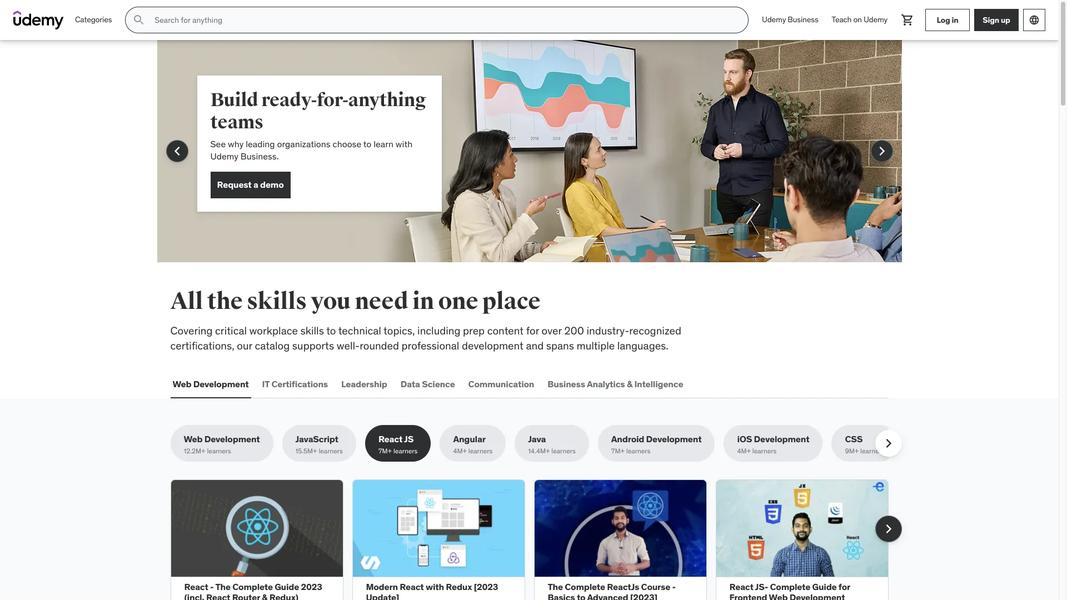 Task type: locate. For each thing, give the bounding box(es) containing it.
- right (incl.
[[210, 582, 214, 593]]

js
[[404, 434, 414, 445]]

1 horizontal spatial business
[[788, 15, 819, 25]]

udemy inside build ready-for-anything teams see why leading organizations choose to learn with udemy business.
[[211, 151, 239, 162]]

with left 'redux'
[[426, 582, 444, 593]]

7m+ inside react js 7m+ learners
[[379, 447, 392, 456]]

0 horizontal spatial 4m+
[[454, 447, 467, 456]]

0 horizontal spatial business
[[548, 379, 586, 390]]

1 vertical spatial carousel element
[[170, 480, 902, 601]]

1 guide from the left
[[275, 582, 299, 593]]

java 14.4m+ learners
[[529, 434, 576, 456]]

5 learners from the left
[[552, 447, 576, 456]]

to right basics
[[577, 592, 586, 601]]

in up including on the left
[[413, 288, 434, 316]]

choose
[[333, 138, 362, 150]]

2 - from the left
[[673, 582, 676, 593]]

2 complete from the left
[[565, 582, 606, 593]]

certifications,
[[170, 339, 235, 352]]

to left learn
[[364, 138, 372, 150]]

2 guide from the left
[[813, 582, 837, 593]]

0 horizontal spatial to
[[327, 324, 336, 338]]

with inside build ready-for-anything teams see why leading organizations choose to learn with udemy business.
[[396, 138, 413, 150]]

1 vertical spatial web
[[184, 434, 203, 445]]

web inside button
[[173, 379, 192, 390]]

0 horizontal spatial guide
[[275, 582, 299, 593]]

2 vertical spatial web
[[769, 592, 788, 601]]

spans
[[547, 339, 575, 352]]

update]
[[366, 592, 400, 601]]

with right learn
[[396, 138, 413, 150]]

communication
[[469, 379, 535, 390]]

web inside web development 12.2m+ learners
[[184, 434, 203, 445]]

1 horizontal spatial with
[[426, 582, 444, 593]]

multiple
[[577, 339, 615, 352]]

leadership
[[342, 379, 388, 390]]

8 learners from the left
[[861, 447, 885, 456]]

2 vertical spatial next image
[[880, 520, 898, 538]]

1 vertical spatial for
[[839, 582, 851, 593]]

react inside modern react with redux [2023 update]
[[400, 582, 424, 593]]

1 horizontal spatial 4m+
[[738, 447, 751, 456]]

the left advanced
[[548, 582, 563, 593]]

0 vertical spatial with
[[396, 138, 413, 150]]

1 complete from the left
[[233, 582, 273, 593]]

react left js
[[379, 434, 403, 445]]

css
[[846, 434, 863, 445]]

2023
[[301, 582, 322, 593]]

css 9m+ learners
[[846, 434, 885, 456]]

recognized
[[630, 324, 682, 338]]

& inside react - the complete guide 2023 (incl. react router & redux)
[[262, 592, 268, 601]]

2 7m+ from the left
[[612, 447, 625, 456]]

udemy business link
[[756, 7, 826, 33]]

0 horizontal spatial 7m+
[[379, 447, 392, 456]]

to inside build ready-for-anything teams see why leading organizations choose to learn with udemy business.
[[364, 138, 372, 150]]

2 vertical spatial to
[[577, 592, 586, 601]]

well-
[[337, 339, 360, 352]]

1 the from the left
[[215, 582, 231, 593]]

it certifications button
[[260, 371, 330, 398]]

to inside the complete reactjs course - basics to advanced [2023]
[[577, 592, 586, 601]]

our
[[237, 339, 252, 352]]

submit search image
[[133, 13, 146, 27]]

0 horizontal spatial complete
[[233, 582, 273, 593]]

1 4m+ from the left
[[454, 447, 467, 456]]

1 vertical spatial next image
[[880, 435, 898, 453]]

learners inside angular 4m+ learners
[[469, 447, 493, 456]]

react left "router"
[[184, 582, 208, 593]]

react - the complete guide 2023 (incl. react router & redux)
[[184, 582, 322, 601]]

1 vertical spatial business
[[548, 379, 586, 390]]

0 horizontal spatial udemy
[[211, 151, 239, 162]]

(incl.
[[184, 592, 205, 601]]

learners inside web development 12.2m+ learners
[[207, 447, 231, 456]]

the inside the complete reactjs course - basics to advanced [2023]
[[548, 582, 563, 593]]

4m+
[[454, 447, 467, 456], [738, 447, 751, 456]]

1 horizontal spatial the
[[548, 582, 563, 593]]

udemy
[[763, 15, 787, 25], [864, 15, 888, 25], [211, 151, 239, 162]]

1 horizontal spatial 7m+
[[612, 447, 625, 456]]

0 vertical spatial carousel element
[[157, 40, 902, 289]]

react
[[379, 434, 403, 445], [184, 582, 208, 593], [400, 582, 424, 593], [730, 582, 754, 593], [206, 592, 230, 601]]

react js 7m+ learners
[[379, 434, 418, 456]]

business
[[788, 15, 819, 25], [548, 379, 586, 390]]

guide inside react js- complete guide for frontend web development
[[813, 582, 837, 593]]

the
[[215, 582, 231, 593], [548, 582, 563, 593]]

1 horizontal spatial &
[[627, 379, 633, 390]]

0 horizontal spatial in
[[413, 288, 434, 316]]

4m+ down ios on the bottom right of page
[[738, 447, 751, 456]]

1 horizontal spatial guide
[[813, 582, 837, 593]]

0 horizontal spatial -
[[210, 582, 214, 593]]

the left "router"
[[215, 582, 231, 593]]

7m+ for react js
[[379, 447, 392, 456]]

critical
[[215, 324, 247, 338]]

-
[[210, 582, 214, 593], [673, 582, 676, 593]]

skills up workplace
[[247, 288, 307, 316]]

on
[[854, 15, 863, 25]]

web for web development
[[173, 379, 192, 390]]

0 horizontal spatial the
[[215, 582, 231, 593]]

sign up
[[984, 15, 1011, 25]]

6 learners from the left
[[627, 447, 651, 456]]

web for web development 12.2m+ learners
[[184, 434, 203, 445]]

react right modern
[[400, 582, 424, 593]]

web inside react js- complete guide for frontend web development
[[769, 592, 788, 601]]

business left teach at the top right of page
[[788, 15, 819, 25]]

teach on udemy
[[832, 15, 888, 25]]

0 vertical spatial to
[[364, 138, 372, 150]]

0 vertical spatial for
[[527, 324, 540, 338]]

learners inside ios development 4m+ learners
[[753, 447, 777, 456]]

business down spans
[[548, 379, 586, 390]]

3 complete from the left
[[771, 582, 811, 593]]

0 horizontal spatial &
[[262, 592, 268, 601]]

web right js-
[[769, 592, 788, 601]]

0 horizontal spatial for
[[527, 324, 540, 338]]

development inside android development 7m+ learners
[[647, 434, 702, 445]]

7m+ inside android development 7m+ learners
[[612, 447, 625, 456]]

to inside covering critical workplace skills to technical topics, including prep content for over 200 industry-recognized certifications, our catalog supports well-rounded professional development and spans multiple languages.
[[327, 324, 336, 338]]

data
[[401, 379, 420, 390]]

&
[[627, 379, 633, 390], [262, 592, 268, 601]]

2 the from the left
[[548, 582, 563, 593]]

redux)
[[270, 592, 299, 601]]

request a demo link
[[211, 172, 291, 198]]

1 horizontal spatial -
[[673, 582, 676, 593]]

& inside 'business analytics & intelligence' button
[[627, 379, 633, 390]]

all the skills you need in one place
[[170, 288, 541, 316]]

2 horizontal spatial to
[[577, 592, 586, 601]]

data science
[[401, 379, 455, 390]]

to up supports
[[327, 324, 336, 338]]

development for web development
[[193, 379, 249, 390]]

1 horizontal spatial to
[[364, 138, 372, 150]]

- inside the complete reactjs course - basics to advanced [2023]
[[673, 582, 676, 593]]

guide inside react - the complete guide 2023 (incl. react router & redux)
[[275, 582, 299, 593]]

guide
[[275, 582, 299, 593], [813, 582, 837, 593]]

web up 12.2m+ on the left bottom of page
[[184, 434, 203, 445]]

shopping cart with 0 items image
[[902, 13, 915, 27]]

next image inside topic filters element
[[880, 435, 898, 453]]

web development
[[173, 379, 249, 390]]

business analytics & intelligence
[[548, 379, 684, 390]]

react js- complete guide for frontend web development
[[730, 582, 851, 601]]

0 vertical spatial web
[[173, 379, 192, 390]]

place
[[483, 288, 541, 316]]

react inside react js 7m+ learners
[[379, 434, 403, 445]]

the inside react - the complete guide 2023 (incl. react router & redux)
[[215, 582, 231, 593]]

professional
[[402, 339, 460, 352]]

1 horizontal spatial for
[[839, 582, 851, 593]]

0 vertical spatial business
[[788, 15, 819, 25]]

12.2m+
[[184, 447, 206, 456]]

1 horizontal spatial in
[[953, 15, 959, 25]]

4 learners from the left
[[469, 447, 493, 456]]

you
[[311, 288, 351, 316]]

- right course on the bottom right
[[673, 582, 676, 593]]

9m+
[[846, 447, 859, 456]]

react left js-
[[730, 582, 754, 593]]

development inside button
[[193, 379, 249, 390]]

carousel element
[[157, 40, 902, 289], [170, 480, 902, 601]]

learn
[[374, 138, 394, 150]]

1 vertical spatial skills
[[301, 324, 324, 338]]

1 vertical spatial with
[[426, 582, 444, 593]]

rounded
[[360, 339, 399, 352]]

course
[[642, 582, 671, 593]]

in right log
[[953, 15, 959, 25]]

1 learners from the left
[[207, 447, 231, 456]]

& right "router"
[[262, 592, 268, 601]]

7 learners from the left
[[753, 447, 777, 456]]

4m+ down angular
[[454, 447, 467, 456]]

& right analytics
[[627, 379, 633, 390]]

demo
[[260, 179, 284, 190]]

react - the complete guide 2023 (incl. react router & redux) link
[[184, 582, 322, 601]]

including
[[418, 324, 461, 338]]

1 7m+ from the left
[[379, 447, 392, 456]]

2 4m+ from the left
[[738, 447, 751, 456]]

react right (incl.
[[206, 592, 230, 601]]

Search for anything text field
[[153, 11, 735, 29]]

sign up link
[[975, 9, 1020, 31]]

development
[[193, 379, 249, 390], [205, 434, 260, 445], [647, 434, 702, 445], [755, 434, 810, 445], [790, 592, 846, 601]]

next image
[[874, 142, 891, 160], [880, 435, 898, 453], [880, 520, 898, 538]]

with
[[396, 138, 413, 150], [426, 582, 444, 593]]

for
[[527, 324, 540, 338], [839, 582, 851, 593]]

4m+ inside angular 4m+ learners
[[454, 447, 467, 456]]

2 horizontal spatial complete
[[771, 582, 811, 593]]

development inside ios development 4m+ learners
[[755, 434, 810, 445]]

android development 7m+ learners
[[612, 434, 702, 456]]

skills
[[247, 288, 307, 316], [301, 324, 324, 338]]

web
[[173, 379, 192, 390], [184, 434, 203, 445], [769, 592, 788, 601]]

0 vertical spatial in
[[953, 15, 959, 25]]

angular 4m+ learners
[[454, 434, 493, 456]]

0 vertical spatial &
[[627, 379, 633, 390]]

for inside react js- complete guide for frontend web development
[[839, 582, 851, 593]]

skills up supports
[[301, 324, 324, 338]]

development inside web development 12.2m+ learners
[[205, 434, 260, 445]]

previous image
[[168, 142, 186, 160]]

2 learners from the left
[[319, 447, 343, 456]]

analytics
[[587, 379, 626, 390]]

0 horizontal spatial with
[[396, 138, 413, 150]]

web down the certifications,
[[173, 379, 192, 390]]

choose a language image
[[1030, 14, 1041, 26]]

react inside react js- complete guide for frontend web development
[[730, 582, 754, 593]]

complete inside the complete reactjs course - basics to advanced [2023]
[[565, 582, 606, 593]]

1 horizontal spatial complete
[[565, 582, 606, 593]]

1 vertical spatial to
[[327, 324, 336, 338]]

7m+ for android development
[[612, 447, 625, 456]]

1 vertical spatial &
[[262, 592, 268, 601]]

3 learners from the left
[[394, 447, 418, 456]]

1 - from the left
[[210, 582, 214, 593]]



Task type: describe. For each thing, give the bounding box(es) containing it.
development
[[462, 339, 524, 352]]

skills inside covering critical workplace skills to technical topics, including prep content for over 200 industry-recognized certifications, our catalog supports well-rounded professional development and spans multiple languages.
[[301, 324, 324, 338]]

why
[[228, 138, 244, 150]]

topics,
[[384, 324, 415, 338]]

udemy image
[[13, 11, 64, 29]]

catalog
[[255, 339, 290, 352]]

categories button
[[68, 7, 119, 33]]

build
[[211, 88, 258, 112]]

[2023]
[[631, 592, 658, 601]]

organizations
[[277, 138, 331, 150]]

leading
[[246, 138, 275, 150]]

complete inside react js- complete guide for frontend web development
[[771, 582, 811, 593]]

sign
[[984, 15, 1000, 25]]

covering
[[170, 324, 213, 338]]

communication button
[[466, 371, 537, 398]]

industry-
[[587, 324, 630, 338]]

development for web development 12.2m+ learners
[[205, 434, 260, 445]]

content
[[488, 324, 524, 338]]

reactjs
[[608, 582, 640, 593]]

0 vertical spatial next image
[[874, 142, 891, 160]]

frontend
[[730, 592, 768, 601]]

request a demo
[[217, 179, 284, 190]]

router
[[232, 592, 260, 601]]

technical
[[339, 324, 381, 338]]

topic filters element
[[170, 426, 902, 462]]

development for ios development 4m+ learners
[[755, 434, 810, 445]]

web development button
[[170, 371, 251, 398]]

over
[[542, 324, 562, 338]]

a
[[254, 179, 258, 190]]

[2023
[[474, 582, 498, 593]]

log
[[938, 15, 951, 25]]

advanced
[[588, 592, 629, 601]]

teams
[[211, 111, 264, 134]]

javascript 15.5m+ learners
[[296, 434, 343, 456]]

for inside covering critical workplace skills to technical topics, including prep content for over 200 industry-recognized certifications, our catalog supports well-rounded professional development and spans multiple languages.
[[527, 324, 540, 338]]

the complete reactjs course - basics to advanced [2023]
[[548, 582, 676, 601]]

200
[[565, 324, 585, 338]]

udemy business
[[763, 15, 819, 25]]

react for react js- complete guide for frontend web development
[[730, 582, 754, 593]]

1 vertical spatial in
[[413, 288, 434, 316]]

intelligence
[[635, 379, 684, 390]]

certifications
[[272, 379, 328, 390]]

basics
[[548, 592, 575, 601]]

workplace
[[250, 324, 298, 338]]

modern react with redux [2023 update] link
[[366, 582, 498, 601]]

covering critical workplace skills to technical topics, including prep content for over 200 industry-recognized certifications, our catalog supports well-rounded professional development and spans multiple languages.
[[170, 324, 682, 352]]

- inside react - the complete guide 2023 (incl. react router & redux)
[[210, 582, 214, 593]]

languages.
[[618, 339, 669, 352]]

0 vertical spatial skills
[[247, 288, 307, 316]]

the
[[207, 288, 243, 316]]

the complete reactjs course - basics to advanced [2023] link
[[548, 582, 676, 601]]

learners inside javascript 15.5m+ learners
[[319, 447, 343, 456]]

learners inside react js 7m+ learners
[[394, 447, 418, 456]]

leadership button
[[339, 371, 390, 398]]

and
[[526, 339, 544, 352]]

react for react js 7m+ learners
[[379, 434, 403, 445]]

business.
[[241, 151, 279, 162]]

java
[[529, 434, 546, 445]]

teach on udemy link
[[826, 7, 895, 33]]

business inside 'business analytics & intelligence' button
[[548, 379, 586, 390]]

up
[[1002, 15, 1011, 25]]

it certifications
[[262, 379, 328, 390]]

javascript
[[296, 434, 339, 445]]

complete inside react - the complete guide 2023 (incl. react router & redux)
[[233, 582, 273, 593]]

data science button
[[399, 371, 458, 398]]

angular
[[454, 434, 486, 445]]

ios development 4m+ learners
[[738, 434, 810, 456]]

business analytics & intelligence button
[[546, 371, 686, 398]]

1 horizontal spatial udemy
[[763, 15, 787, 25]]

supports
[[292, 339, 334, 352]]

learners inside android development 7m+ learners
[[627, 447, 651, 456]]

modern
[[366, 582, 398, 593]]

react js- complete guide for frontend web development link
[[730, 582, 851, 601]]

for-
[[317, 88, 348, 112]]

development inside react js- complete guide for frontend web development
[[790, 592, 846, 601]]

log in
[[938, 15, 959, 25]]

ready-
[[262, 88, 317, 112]]

see
[[211, 138, 226, 150]]

learners inside java 14.4m+ learners
[[552, 447, 576, 456]]

log in link
[[926, 9, 971, 31]]

development for android development 7m+ learners
[[647, 434, 702, 445]]

react for react - the complete guide 2023 (incl. react router & redux)
[[184, 582, 208, 593]]

redux
[[446, 582, 472, 593]]

build ready-for-anything teams see why leading organizations choose to learn with udemy business.
[[211, 88, 426, 162]]

anything
[[348, 88, 426, 112]]

teach
[[832, 15, 852, 25]]

2 horizontal spatial udemy
[[864, 15, 888, 25]]

need
[[355, 288, 409, 316]]

4m+ inside ios development 4m+ learners
[[738, 447, 751, 456]]

carousel element containing react - the complete guide 2023 (incl. react router & redux)
[[170, 480, 902, 601]]

business inside udemy business link
[[788, 15, 819, 25]]

it
[[262, 379, 270, 390]]

ios
[[738, 434, 753, 445]]

with inside modern react with redux [2023 update]
[[426, 582, 444, 593]]

14.4m+
[[529, 447, 550, 456]]

carousel element containing build ready-for-anything teams
[[157, 40, 902, 289]]

15.5m+
[[296, 447, 317, 456]]

learners inside css 9m+ learners
[[861, 447, 885, 456]]

categories
[[75, 15, 112, 25]]

science
[[422, 379, 455, 390]]



Task type: vqa. For each thing, say whether or not it's contained in the screenshot.
"Modern React with Redux [2023 Update]" link
yes



